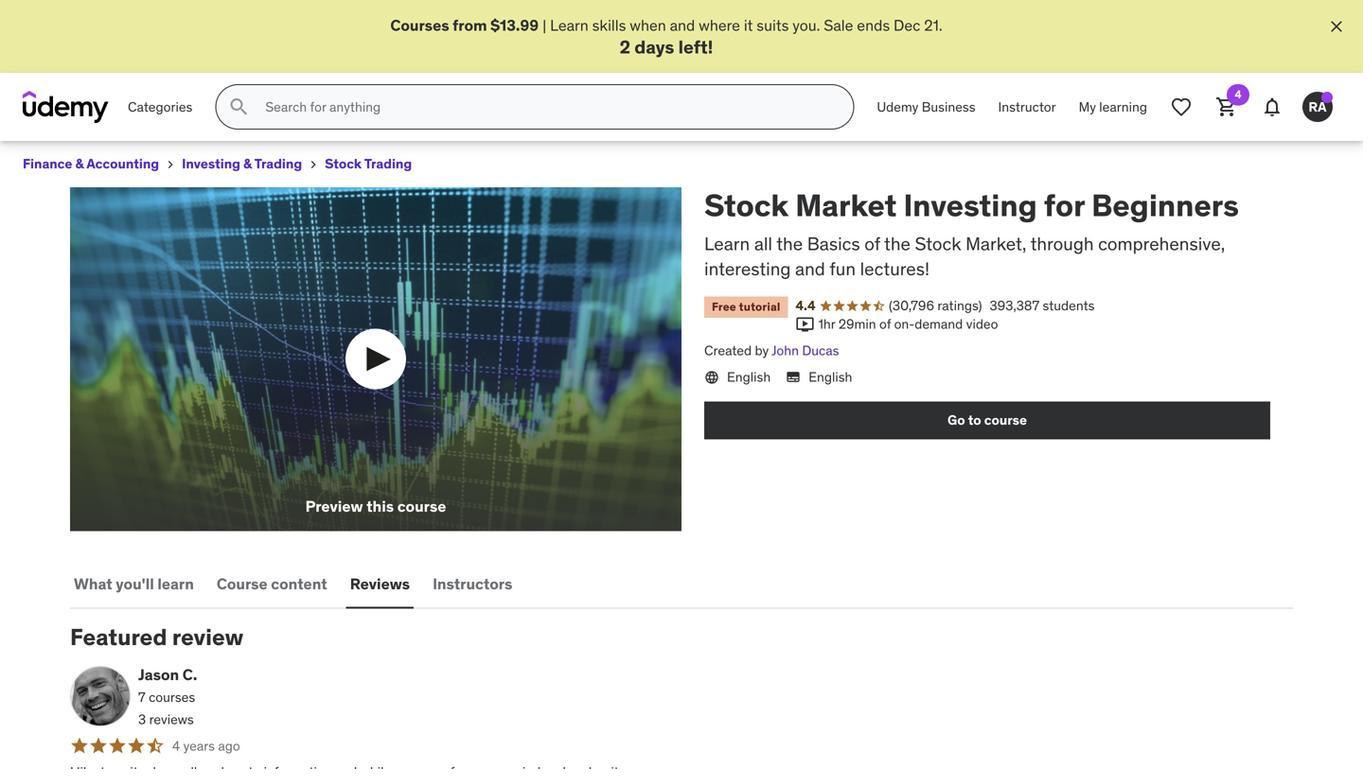 Task type: describe. For each thing, give the bounding box(es) containing it.
created
[[704, 342, 752, 359]]

xsmall image
[[163, 157, 178, 172]]

fun
[[830, 257, 856, 280]]

to
[[968, 412, 981, 429]]

you have alerts image
[[1322, 92, 1333, 103]]

ago
[[218, 738, 240, 755]]

shopping cart with 4 items image
[[1216, 96, 1238, 119]]

for
[[1044, 186, 1085, 224]]

& for accounting
[[75, 155, 84, 172]]

skills
[[592, 16, 626, 35]]

preview
[[305, 497, 363, 517]]

4 for 4
[[1235, 87, 1242, 102]]

ends
[[857, 16, 890, 35]]

stock trading link
[[325, 153, 412, 176]]

accounting
[[86, 155, 159, 172]]

days
[[635, 35, 674, 58]]

what
[[74, 574, 112, 594]]

of inside stock market investing for beginners learn all the basics of the stock market, through comprehensive, interesting and fun lectures!
[[865, 232, 880, 255]]

comprehensive,
[[1098, 232, 1225, 255]]

by
[[755, 342, 769, 359]]

udemy
[[877, 98, 919, 115]]

4.4
[[796, 297, 816, 314]]

learn
[[157, 574, 194, 594]]

0 horizontal spatial investing
[[182, 155, 240, 172]]

jason
[[138, 666, 179, 685]]

stock for market
[[704, 186, 789, 224]]

investing inside stock market investing for beginners learn all the basics of the stock market, through comprehensive, interesting and fun lectures!
[[904, 186, 1037, 224]]

stock trading
[[325, 155, 412, 172]]

content
[[271, 574, 327, 594]]

john ducas link
[[772, 342, 839, 359]]

instructors button
[[429, 562, 516, 607]]

investing & trading
[[182, 155, 302, 172]]

small image
[[796, 315, 815, 334]]

course
[[217, 574, 268, 594]]

suits
[[757, 16, 789, 35]]

29min
[[839, 316, 876, 333]]

1hr
[[818, 316, 835, 333]]

2 horizontal spatial stock
[[915, 232, 961, 255]]

preview this course button
[[70, 187, 682, 531]]

lectures!
[[860, 257, 930, 280]]

tutorial
[[739, 300, 781, 314]]

1 the from the left
[[777, 232, 803, 255]]

my learning link
[[1068, 84, 1159, 130]]

basics
[[807, 232, 860, 255]]

course content button
[[213, 562, 331, 607]]

when
[[630, 16, 666, 35]]

3
[[138, 711, 146, 728]]

learn inside courses from $13.99 | learn skills when and where it suits you. sale ends dec 21. 2 days left!
[[550, 16, 589, 35]]

4 for 4 years ago
[[172, 738, 180, 755]]

business
[[922, 98, 976, 115]]

c.
[[182, 666, 197, 685]]

Search for anything text field
[[262, 91, 831, 123]]

393,387 students
[[990, 297, 1095, 314]]

sale
[[824, 16, 853, 35]]

created by john ducas
[[704, 342, 839, 359]]

(30,796 ratings)
[[889, 297, 982, 314]]

|
[[543, 16, 547, 35]]

4 link
[[1204, 84, 1250, 130]]

featured
[[70, 623, 167, 652]]

my learning
[[1079, 98, 1147, 115]]

1hr 29min of on-demand video
[[818, 316, 998, 333]]

finance & accounting link
[[23, 153, 159, 176]]

wishlist image
[[1170, 96, 1193, 119]]

categories
[[128, 98, 193, 115]]

on-
[[894, 316, 915, 333]]

learn inside stock market investing for beginners learn all the basics of the stock market, through comprehensive, interesting and fun lectures!
[[704, 232, 750, 255]]

stock market investing for beginners learn all the basics of the stock market, through comprehensive, interesting and fun lectures!
[[704, 186, 1239, 280]]

ratings)
[[938, 297, 982, 314]]

2 trading from the left
[[364, 155, 412, 172]]

stock for trading
[[325, 155, 362, 172]]

courses
[[390, 16, 449, 35]]

go
[[948, 412, 965, 429]]

and inside courses from $13.99 | learn skills when and where it suits you. sale ends dec 21. 2 days left!
[[670, 16, 695, 35]]

ra link
[[1295, 84, 1341, 130]]

investing & trading link
[[182, 153, 302, 176]]

2 the from the left
[[884, 232, 911, 255]]

you'll
[[116, 574, 154, 594]]

(30,796
[[889, 297, 934, 314]]

close image
[[1327, 17, 1346, 36]]

2 english from the left
[[809, 369, 852, 386]]

preview this course
[[305, 497, 446, 517]]

course content
[[217, 574, 327, 594]]

left!
[[678, 35, 713, 58]]



Task type: vqa. For each thing, say whether or not it's contained in the screenshot.
"Video" at the top of the page
yes



Task type: locate. For each thing, give the bounding box(es) containing it.
jason conheeney image
[[70, 667, 131, 727]]

it
[[744, 16, 753, 35]]

investing right xsmall image
[[182, 155, 240, 172]]

and inside stock market investing for beginners learn all the basics of the stock market, through comprehensive, interesting and fun lectures!
[[795, 257, 825, 280]]

beginners
[[1092, 186, 1239, 224]]

john
[[772, 342, 799, 359]]

1 vertical spatial 4
[[172, 738, 180, 755]]

courses
[[149, 689, 195, 706]]

and
[[670, 16, 695, 35], [795, 257, 825, 280]]

0 vertical spatial course
[[984, 412, 1027, 429]]

1 horizontal spatial trading
[[364, 155, 412, 172]]

english down "ducas"
[[809, 369, 852, 386]]

1 trading from the left
[[254, 155, 302, 172]]

1 horizontal spatial the
[[884, 232, 911, 255]]

go to course
[[948, 412, 1027, 429]]

stock up the all
[[704, 186, 789, 224]]

trading
[[254, 155, 302, 172], [364, 155, 412, 172]]

learning
[[1099, 98, 1147, 115]]

video
[[966, 316, 998, 333]]

0 vertical spatial of
[[865, 232, 880, 255]]

reviews button
[[346, 562, 414, 607]]

7
[[138, 689, 146, 706]]

0 horizontal spatial 4
[[172, 738, 180, 755]]

years
[[183, 738, 215, 755]]

learn
[[550, 16, 589, 35], [704, 232, 750, 255]]

reviews
[[149, 711, 194, 728]]

2
[[620, 35, 631, 58]]

0 horizontal spatial stock
[[325, 155, 362, 172]]

0 horizontal spatial and
[[670, 16, 695, 35]]

course for go to course
[[984, 412, 1027, 429]]

the up lectures!
[[884, 232, 911, 255]]

0 horizontal spatial trading
[[254, 155, 302, 172]]

stock right xsmall icon
[[325, 155, 362, 172]]

1 horizontal spatial 4
[[1235, 87, 1242, 102]]

stock up lectures!
[[915, 232, 961, 255]]

1 horizontal spatial stock
[[704, 186, 789, 224]]

learn right |
[[550, 16, 589, 35]]

of left the on-
[[880, 316, 891, 333]]

course right this on the bottom left
[[397, 497, 446, 517]]

of
[[865, 232, 880, 255], [880, 316, 891, 333]]

learn up 'interesting'
[[704, 232, 750, 255]]

from
[[453, 16, 487, 35]]

where
[[699, 16, 740, 35]]

this
[[366, 497, 394, 517]]

udemy image
[[23, 91, 109, 123]]

&
[[75, 155, 84, 172], [243, 155, 252, 172]]

english
[[727, 369, 771, 386], [809, 369, 852, 386]]

jason c. 7 courses 3 reviews
[[138, 666, 197, 728]]

1 english from the left
[[727, 369, 771, 386]]

trading left xsmall icon
[[254, 155, 302, 172]]

of up lectures!
[[865, 232, 880, 255]]

1 horizontal spatial and
[[795, 257, 825, 280]]

& right finance
[[75, 155, 84, 172]]

ducas
[[802, 342, 839, 359]]

xsmall image
[[306, 157, 321, 172]]

393,387
[[990, 297, 1040, 314]]

investing
[[182, 155, 240, 172], [904, 186, 1037, 224]]

course language image
[[704, 370, 720, 385]]

0 vertical spatial 4
[[1235, 87, 1242, 102]]

0 vertical spatial investing
[[182, 155, 240, 172]]

free
[[712, 300, 736, 314]]

notifications image
[[1261, 96, 1284, 119]]

$13.99
[[491, 16, 539, 35]]

courses from $13.99 | learn skills when and where it suits you. sale ends dec 21. 2 days left!
[[390, 16, 943, 58]]

course for preview this course
[[397, 497, 446, 517]]

my
[[1079, 98, 1096, 115]]

instructors
[[433, 574, 513, 594]]

market,
[[966, 232, 1027, 255]]

all
[[754, 232, 773, 255]]

0 horizontal spatial the
[[777, 232, 803, 255]]

1 vertical spatial and
[[795, 257, 825, 280]]

21.
[[924, 16, 943, 35]]

you.
[[793, 16, 820, 35]]

review
[[172, 623, 244, 652]]

4
[[1235, 87, 1242, 102], [172, 738, 180, 755]]

investing up market,
[[904, 186, 1037, 224]]

1 horizontal spatial learn
[[704, 232, 750, 255]]

& down submit search image
[[243, 155, 252, 172]]

students
[[1043, 297, 1095, 314]]

1 vertical spatial investing
[[904, 186, 1037, 224]]

0 horizontal spatial &
[[75, 155, 84, 172]]

0 vertical spatial and
[[670, 16, 695, 35]]

1 horizontal spatial &
[[243, 155, 252, 172]]

dec
[[894, 16, 921, 35]]

1 horizontal spatial english
[[809, 369, 852, 386]]

categories button
[[116, 84, 204, 130]]

& for trading
[[243, 155, 252, 172]]

free tutorial
[[712, 300, 781, 314]]

1 vertical spatial of
[[880, 316, 891, 333]]

market
[[795, 186, 897, 224]]

through
[[1031, 232, 1094, 255]]

and left fun on the right top
[[795, 257, 825, 280]]

the right the all
[[777, 232, 803, 255]]

featured review
[[70, 623, 244, 652]]

english down 'by'
[[727, 369, 771, 386]]

1 vertical spatial stock
[[704, 186, 789, 224]]

1 horizontal spatial investing
[[904, 186, 1037, 224]]

finance & accounting
[[23, 155, 159, 172]]

2 vertical spatial stock
[[915, 232, 961, 255]]

0 vertical spatial learn
[[550, 16, 589, 35]]

1 vertical spatial course
[[397, 497, 446, 517]]

finance
[[23, 155, 72, 172]]

1 & from the left
[[75, 155, 84, 172]]

closed captions image
[[786, 370, 801, 385]]

4 years ago
[[172, 738, 240, 755]]

reviews
[[350, 574, 410, 594]]

0 vertical spatial stock
[[325, 155, 362, 172]]

0 horizontal spatial english
[[727, 369, 771, 386]]

udemy business
[[877, 98, 976, 115]]

go to course button
[[704, 402, 1271, 440]]

instructor
[[998, 98, 1056, 115]]

what you'll learn button
[[70, 562, 198, 607]]

ra
[[1309, 98, 1327, 115]]

stock
[[325, 155, 362, 172], [704, 186, 789, 224], [915, 232, 961, 255]]

2 & from the left
[[243, 155, 252, 172]]

submit search image
[[228, 96, 250, 119]]

1 vertical spatial learn
[[704, 232, 750, 255]]

the
[[777, 232, 803, 255], [884, 232, 911, 255]]

0 horizontal spatial learn
[[550, 16, 589, 35]]

4 left years
[[172, 738, 180, 755]]

course right to
[[984, 412, 1027, 429]]

1 horizontal spatial course
[[984, 412, 1027, 429]]

trading right xsmall icon
[[364, 155, 412, 172]]

0 horizontal spatial course
[[397, 497, 446, 517]]

instructor link
[[987, 84, 1068, 130]]

4 left notifications icon
[[1235, 87, 1242, 102]]

udemy business link
[[866, 84, 987, 130]]

and up left!
[[670, 16, 695, 35]]

demand
[[915, 316, 963, 333]]



